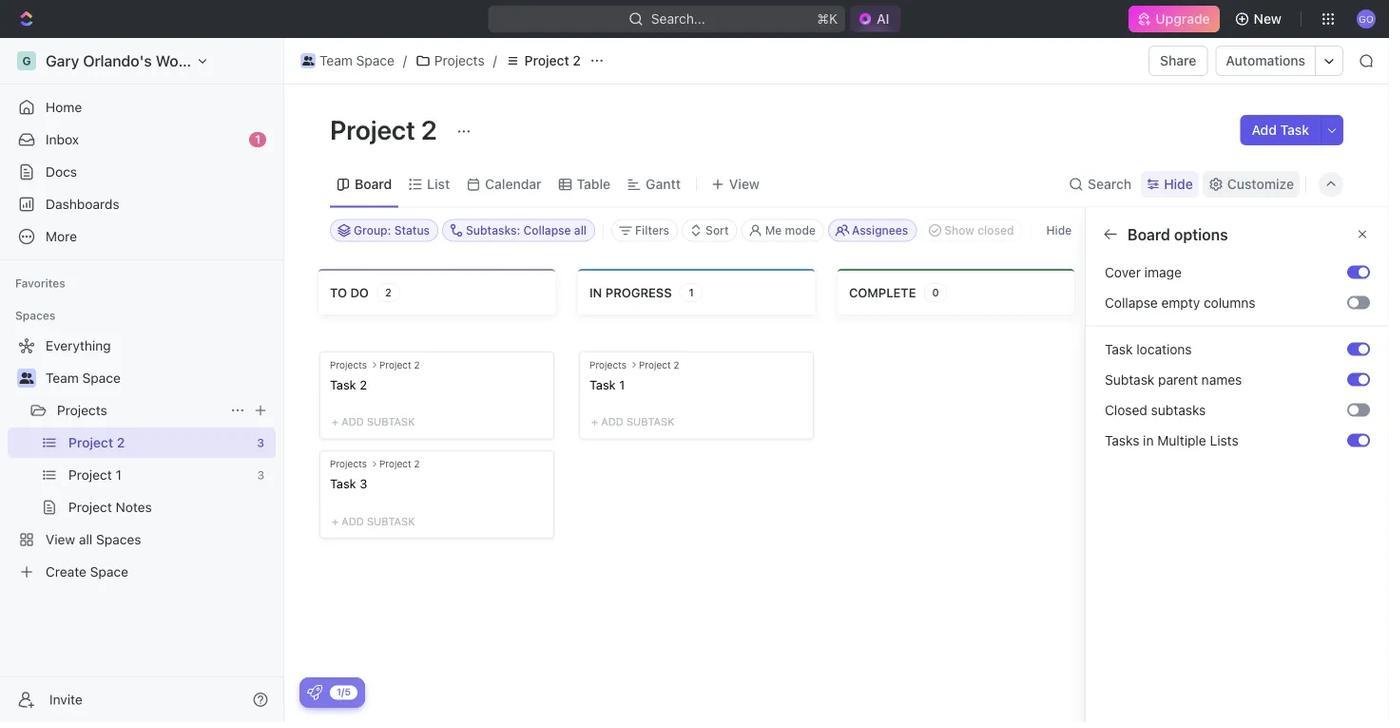 Task type: locate. For each thing, give the bounding box(es) containing it.
team space right user group image
[[320, 53, 395, 68]]

view button
[[705, 171, 766, 198]]

task inside button
[[1105, 341, 1133, 357]]

board options inside button
[[1128, 302, 1213, 318]]

view inside tree
[[46, 532, 75, 548]]

hide up customize board
[[1164, 176, 1193, 192]]

view
[[729, 176, 760, 192], [46, 532, 75, 548]]

1 vertical spatial all
[[1366, 309, 1378, 322]]

all right select
[[1366, 309, 1378, 322]]

subtask parent names button
[[1097, 365, 1347, 395]]

+ down task 3
[[332, 515, 339, 527]]

projects link
[[411, 49, 489, 72], [57, 396, 223, 426]]

customize
[[1227, 176, 1294, 192], [1105, 225, 1181, 243]]

1 horizontal spatial collapse
[[1105, 295, 1158, 310]]

everything link
[[8, 331, 272, 361]]

1 vertical spatial team space link
[[46, 363, 272, 394]]

1 horizontal spatial more
[[1128, 333, 1159, 348]]

subtasks:
[[466, 224, 520, 237]]

space right user group image
[[356, 53, 395, 68]]

1 horizontal spatial project 2 link
[[501, 49, 586, 72]]

more settings button
[[1097, 326, 1378, 356]]

board up cover image button on the top of page
[[1185, 225, 1228, 243]]

user group image
[[302, 56, 314, 66]]

invite
[[49, 692, 83, 708]]

project notes
[[68, 500, 152, 515]]

fields
[[1128, 379, 1164, 395]]

all inside tree
[[79, 532, 92, 548]]

lists
[[1210, 433, 1239, 448]]

0 vertical spatial project 2 link
[[501, 49, 586, 72]]

1 horizontal spatial spaces
[[96, 532, 141, 548]]

inbox
[[46, 132, 79, 147]]

settings
[[1163, 333, 1212, 348]]

+ add subtask down 'task 1'
[[591, 416, 675, 428]]

1 board options from the top
[[1128, 225, 1228, 243]]

board options up image
[[1128, 225, 1228, 243]]

project 2
[[525, 53, 581, 68], [330, 114, 443, 145], [379, 359, 420, 370], [639, 359, 680, 370], [68, 435, 125, 451], [379, 458, 420, 469]]

create space
[[46, 564, 128, 580]]

2 vertical spatial all
[[79, 532, 92, 548]]

3 for project 2
[[257, 436, 264, 450]]

in left progress
[[590, 285, 602, 299]]

home link
[[8, 92, 276, 123]]

more inside button
[[1128, 333, 1159, 348]]

team right user group icon
[[46, 370, 79, 386]]

more down the dashboards
[[46, 229, 77, 244]]

task inside "button"
[[1281, 122, 1309, 138]]

view all spaces link
[[8, 525, 272, 555]]

add for task 1
[[601, 416, 624, 428]]

0 vertical spatial more
[[46, 229, 77, 244]]

add inside "button"
[[1252, 122, 1277, 138]]

add for task 3
[[342, 515, 364, 527]]

0 horizontal spatial /
[[403, 53, 407, 68]]

board down cover image
[[1128, 302, 1164, 318]]

group: status
[[354, 224, 430, 237]]

customize board
[[1105, 225, 1228, 243]]

1 horizontal spatial hide
[[1164, 176, 1193, 192]]

1
[[255, 133, 261, 146], [689, 286, 694, 299], [619, 377, 625, 391], [116, 467, 122, 483]]

2 horizontal spatial all
[[1366, 309, 1378, 322]]

more inside "dropdown button"
[[46, 229, 77, 244]]

1 horizontal spatial assignees
[[1170, 226, 1238, 242]]

0 horizontal spatial status
[[394, 224, 430, 237]]

options up settings
[[1168, 302, 1213, 318]]

add down task 2
[[342, 416, 364, 428]]

1 horizontal spatial all
[[574, 224, 587, 237]]

onboarding checklist button image
[[307, 686, 322, 701]]

sidebar navigation
[[0, 38, 288, 723]]

in progress
[[590, 285, 672, 299]]

table link
[[573, 171, 611, 198]]

create
[[46, 564, 86, 580]]

1 vertical spatial customize
[[1105, 225, 1181, 243]]

team space
[[320, 53, 395, 68], [46, 370, 121, 386]]

hide inside button
[[1046, 224, 1072, 237]]

add up customize button
[[1252, 122, 1277, 138]]

with
[[1248, 391, 1271, 405]]

in
[[590, 285, 602, 299], [1143, 433, 1154, 448]]

new
[[1254, 11, 1282, 27]]

dashboards link
[[8, 189, 276, 220]]

1 vertical spatial board options
[[1128, 302, 1213, 318]]

1 vertical spatial more
[[1128, 333, 1159, 348]]

0 vertical spatial spaces
[[15, 309, 56, 322]]

1 vertical spatial project 2 link
[[68, 428, 249, 458]]

0 horizontal spatial hide
[[1046, 224, 1072, 237]]

favorites button
[[8, 272, 73, 295]]

1 inside tree
[[116, 467, 122, 483]]

add task
[[1252, 122, 1309, 138]]

+ for task 1
[[591, 416, 598, 428]]

all down the table link
[[574, 224, 587, 237]]

tree containing everything
[[8, 331, 276, 588]]

hide
[[1164, 176, 1193, 192], [1046, 224, 1072, 237]]

space
[[356, 53, 395, 68], [82, 370, 121, 386], [90, 564, 128, 580]]

image
[[1145, 264, 1182, 280]]

1 vertical spatial projects link
[[57, 396, 223, 426]]

0 vertical spatial team space
[[320, 53, 395, 68]]

space down everything
[[82, 370, 121, 386]]

hide button
[[1141, 171, 1199, 198]]

status
[[394, 224, 430, 237], [1317, 442, 1351, 455]]

project 2 inside tree
[[68, 435, 125, 451]]

0 horizontal spatial team space link
[[46, 363, 272, 394]]

customize up cover image
[[1105, 225, 1181, 243]]

assignees up cover image button on the top of page
[[1170, 226, 1238, 242]]

0 horizontal spatial assignees
[[852, 224, 908, 237]]

project 1 link
[[68, 460, 250, 491]]

assignees up complete
[[852, 224, 908, 237]]

options up cover image button on the top of page
[[1174, 225, 1228, 243]]

home
[[46, 99, 82, 115]]

collapse
[[523, 224, 571, 237], [1105, 295, 1158, 310]]

task 2
[[330, 377, 367, 391]]

project 2 link
[[501, 49, 586, 72], [68, 428, 249, 458]]

list
[[427, 176, 450, 192]]

1 vertical spatial collapse
[[1105, 295, 1158, 310]]

0 horizontal spatial all
[[79, 532, 92, 548]]

cover image button
[[1097, 257, 1347, 288]]

space down 'view all spaces'
[[90, 564, 128, 580]]

+ add subtask down task 2
[[332, 416, 415, 428]]

customize up search tasks... text field
[[1227, 176, 1294, 192]]

tasks in multiple lists
[[1105, 433, 1239, 448]]

collapse empty columns button
[[1097, 288, 1347, 318]]

0 horizontal spatial view
[[46, 532, 75, 548]]

parent
[[1158, 372, 1198, 387]]

0 horizontal spatial project 2 link
[[68, 428, 249, 458]]

1 vertical spatial team
[[46, 370, 79, 386]]

0 vertical spatial projects link
[[411, 49, 489, 72]]

0 vertical spatial team
[[320, 53, 353, 68]]

collapse right subtasks:
[[523, 224, 571, 237]]

1/5
[[337, 687, 351, 698]]

tasks
[[1105, 433, 1140, 448]]

0 vertical spatial options
[[1174, 225, 1228, 243]]

0 vertical spatial customize
[[1227, 176, 1294, 192]]

gary orlando's workspace, , element
[[17, 51, 36, 70]]

view for view all spaces
[[46, 532, 75, 548]]

board options
[[1128, 225, 1228, 243], [1128, 302, 1213, 318]]

spaces down favorites
[[15, 309, 56, 322]]

all for view all spaces
[[79, 532, 92, 548]]

show closed button
[[921, 219, 1023, 242]]

hide inside dropdown button
[[1164, 176, 1193, 192]]

users
[[1215, 391, 1245, 405]]

to
[[330, 285, 347, 299]]

board options up more settings
[[1128, 302, 1213, 318]]

subtask for 1
[[627, 416, 675, 428]]

hide down search button
[[1046, 224, 1072, 237]]

customize for customize board
[[1105, 225, 1181, 243]]

team
[[320, 53, 353, 68], [46, 370, 79, 386]]

+ down task 2
[[332, 416, 339, 428]]

0 horizontal spatial customize
[[1105, 225, 1181, 243]]

1 vertical spatial options
[[1168, 302, 1213, 318]]

docs
[[46, 164, 77, 180]]

0 horizontal spatial more
[[46, 229, 77, 244]]

1 vertical spatial team space
[[46, 370, 121, 386]]

2 board options from the top
[[1128, 302, 1213, 318]]

closed
[[978, 224, 1014, 237]]

all up create space
[[79, 532, 92, 548]]

everything
[[46, 338, 111, 354]]

more for more settings
[[1128, 333, 1159, 348]]

projects link inside tree
[[57, 396, 223, 426]]

orlando's
[[83, 52, 152, 70]]

mode
[[785, 224, 816, 237]]

1 horizontal spatial /
[[493, 53, 497, 68]]

only
[[1188, 391, 1212, 405]]

0 vertical spatial space
[[356, 53, 395, 68]]

status right group:
[[394, 224, 430, 237]]

view for view
[[729, 176, 760, 192]]

task for task 2
[[330, 377, 356, 391]]

0 vertical spatial board options
[[1128, 225, 1228, 243]]

view up create
[[46, 532, 75, 548]]

customize inside customize button
[[1227, 176, 1294, 192]]

status down shown
[[1317, 442, 1351, 455]]

+ add subtask for 1
[[591, 416, 675, 428]]

+ down 'task 1'
[[591, 416, 598, 428]]

1 horizontal spatial team space link
[[296, 49, 399, 72]]

0 vertical spatial status
[[394, 224, 430, 237]]

share
[[1160, 53, 1197, 68]]

team space down everything
[[46, 370, 121, 386]]

project
[[525, 53, 569, 68], [330, 114, 415, 145], [379, 359, 411, 370], [639, 359, 671, 370], [68, 435, 113, 451], [379, 458, 411, 469], [68, 467, 112, 483], [68, 500, 112, 515]]

collapse down cover
[[1105, 295, 1158, 310]]

0 horizontal spatial team
[[46, 370, 79, 386]]

1 vertical spatial hide
[[1046, 224, 1072, 237]]

1 horizontal spatial team
[[320, 53, 353, 68]]

projects
[[434, 53, 485, 68], [330, 359, 367, 370], [590, 359, 627, 370], [57, 403, 107, 418], [330, 458, 367, 469]]

create space link
[[8, 557, 272, 588]]

share button
[[1149, 46, 1208, 76]]

0 horizontal spatial team space
[[46, 370, 121, 386]]

onboarding checklist button element
[[307, 686, 322, 701]]

subtask
[[367, 416, 415, 428], [627, 416, 675, 428], [367, 515, 415, 527]]

team right user group image
[[320, 53, 353, 68]]

projects for task 1
[[590, 359, 627, 370]]

1 vertical spatial spaces
[[96, 532, 141, 548]]

+ add subtask down task 3
[[332, 515, 415, 527]]

1 vertical spatial status
[[1317, 442, 1351, 455]]

subtasks
[[1151, 402, 1206, 418]]

1 horizontal spatial in
[[1143, 433, 1154, 448]]

tree
[[8, 331, 276, 588]]

0 vertical spatial all
[[574, 224, 587, 237]]

all
[[574, 224, 587, 237], [1366, 309, 1378, 322], [79, 532, 92, 548]]

spaces
[[15, 309, 56, 322], [96, 532, 141, 548]]

Search field
[[1170, 262, 1378, 292]]

in right 'tasks'
[[1143, 433, 1154, 448]]

1 vertical spatial view
[[46, 532, 75, 548]]

view inside button
[[729, 176, 760, 192]]

1 vertical spatial in
[[1143, 433, 1154, 448]]

gary
[[46, 52, 79, 70]]

filters
[[635, 224, 670, 237]]

dashboards
[[46, 196, 119, 212]]

spaces down project notes
[[96, 532, 141, 548]]

0 vertical spatial collapse
[[523, 224, 571, 237]]

team space inside tree
[[46, 370, 121, 386]]

docs link
[[8, 157, 276, 187]]

0 horizontal spatial spaces
[[15, 309, 56, 322]]

0 horizontal spatial projects link
[[57, 396, 223, 426]]

1 horizontal spatial view
[[729, 176, 760, 192]]

0 vertical spatial in
[[590, 285, 602, 299]]

1 horizontal spatial customize
[[1227, 176, 1294, 192]]

add down task 3
[[342, 515, 364, 527]]

0 vertical spatial hide
[[1164, 176, 1193, 192]]

view up the sort dropdown button
[[729, 176, 760, 192]]

assignees inside button
[[852, 224, 908, 237]]

more up subtask at the bottom right
[[1128, 333, 1159, 348]]

notes
[[116, 500, 152, 515]]

add down 'task 1'
[[601, 416, 624, 428]]

0 vertical spatial view
[[729, 176, 760, 192]]

in inside button
[[1143, 433, 1154, 448]]



Task type: vqa. For each thing, say whether or not it's contained in the screenshot.
topmost the View
yes



Task type: describe. For each thing, give the bounding box(es) containing it.
spaces inside tree
[[96, 532, 141, 548]]

search button
[[1063, 171, 1137, 198]]

automations button
[[1217, 47, 1315, 75]]

names
[[1202, 372, 1242, 387]]

subtask
[[1105, 372, 1155, 387]]

automations
[[1226, 53, 1306, 68]]

add task button
[[1240, 115, 1321, 145]]

1 horizontal spatial team space
[[320, 53, 395, 68]]

board up group:
[[355, 176, 392, 192]]

empty
[[1162, 295, 1200, 310]]

task locations
[[1105, 341, 1192, 357]]

more for more
[[46, 229, 77, 244]]

closed
[[1105, 402, 1148, 418]]

subtask parent names
[[1105, 372, 1242, 387]]

view all spaces
[[46, 532, 141, 548]]

multiple
[[1158, 433, 1206, 448]]

team inside tree
[[46, 370, 79, 386]]

locations
[[1137, 341, 1192, 357]]

board link
[[351, 171, 392, 198]]

search...
[[651, 11, 705, 27]]

subtask for 2
[[367, 416, 415, 428]]

subtask for 3
[[367, 515, 415, 527]]

sort button
[[682, 219, 738, 242]]

show
[[945, 224, 975, 237]]

1 horizontal spatial projects link
[[411, 49, 489, 72]]

+ add subtask for 2
[[332, 416, 415, 428]]

1 horizontal spatial status
[[1317, 442, 1351, 455]]

list link
[[423, 171, 450, 198]]

3 for project 1
[[257, 469, 264, 482]]

subtasks: collapse all
[[466, 224, 587, 237]]

task for task locations
[[1105, 341, 1133, 357]]

cover image
[[1105, 264, 1182, 280]]

board options button
[[1097, 295, 1378, 326]]

ai
[[877, 11, 890, 27]]

board up cover image
[[1128, 225, 1170, 243]]

collapse inside button
[[1105, 295, 1158, 310]]

options inside button
[[1168, 302, 1213, 318]]

2 inside tree
[[117, 435, 125, 451]]

me mode button
[[741, 219, 824, 242]]

show closed
[[945, 224, 1014, 237]]

1 / from the left
[[403, 53, 407, 68]]

2 / from the left
[[493, 53, 497, 68]]

more button
[[8, 222, 276, 252]]

+ for task 3
[[332, 515, 339, 527]]

task 1
[[590, 377, 625, 391]]

me mode
[[765, 224, 816, 237]]

ai button
[[850, 6, 901, 32]]

task 3
[[330, 476, 367, 491]]

+ add subtask for 3
[[332, 515, 415, 527]]

to do
[[330, 285, 369, 299]]

customize for customize
[[1227, 176, 1294, 192]]

+ for task 2
[[332, 416, 339, 428]]

shown
[[1325, 391, 1360, 405]]

progress
[[606, 285, 672, 299]]

projects inside tree
[[57, 403, 107, 418]]

hide button
[[1039, 219, 1079, 242]]

board inside button
[[1128, 302, 1164, 318]]

project 2 link inside tree
[[68, 428, 249, 458]]

more settings
[[1128, 333, 1212, 348]]

group:
[[354, 224, 391, 237]]

new button
[[1227, 4, 1293, 34]]

gantt
[[646, 176, 681, 192]]

closed subtasks
[[1105, 402, 1206, 418]]

calendar link
[[481, 171, 542, 198]]

task for task 1
[[590, 377, 616, 391]]

customize button
[[1203, 171, 1300, 198]]

tree inside the "sidebar" navigation
[[8, 331, 276, 588]]

⌘k
[[817, 11, 838, 27]]

Search tasks... text field
[[1153, 216, 1343, 245]]

board down customize board
[[1128, 264, 1164, 280]]

fields button
[[1097, 372, 1378, 403]]

select all
[[1330, 309, 1378, 322]]

me
[[765, 224, 782, 237]]

user group image
[[19, 373, 34, 384]]

gary orlando's workspace
[[46, 52, 235, 70]]

closed subtasks button
[[1097, 395, 1347, 426]]

all for select all
[[1366, 309, 1378, 322]]

tasks
[[1274, 391, 1302, 405]]

projects for task 2
[[330, 359, 367, 370]]

assignees button
[[828, 219, 917, 242]]

g
[[22, 54, 31, 68]]

project 1
[[68, 467, 122, 483]]

0 horizontal spatial in
[[590, 285, 602, 299]]

are
[[1305, 391, 1322, 405]]

workspace
[[156, 52, 235, 70]]

task for task 3
[[330, 476, 356, 491]]

search
[[1088, 176, 1132, 192]]

do
[[350, 285, 369, 299]]

columns
[[1204, 295, 1256, 310]]

complete
[[849, 285, 916, 299]]

projects for task 3
[[330, 458, 367, 469]]

task locations button
[[1097, 334, 1347, 365]]

go button
[[1351, 4, 1382, 34]]

2 vertical spatial space
[[90, 564, 128, 580]]

cover
[[1105, 264, 1141, 280]]

collapse empty columns
[[1105, 295, 1256, 310]]

0 horizontal spatial collapse
[[523, 224, 571, 237]]

favorites
[[15, 277, 65, 290]]

go
[[1359, 13, 1374, 24]]

0 vertical spatial team space link
[[296, 49, 399, 72]]

add for task 2
[[342, 416, 364, 428]]

1 vertical spatial space
[[82, 370, 121, 386]]

filters button
[[612, 219, 678, 242]]

tasks in multiple lists button
[[1097, 426, 1347, 456]]



